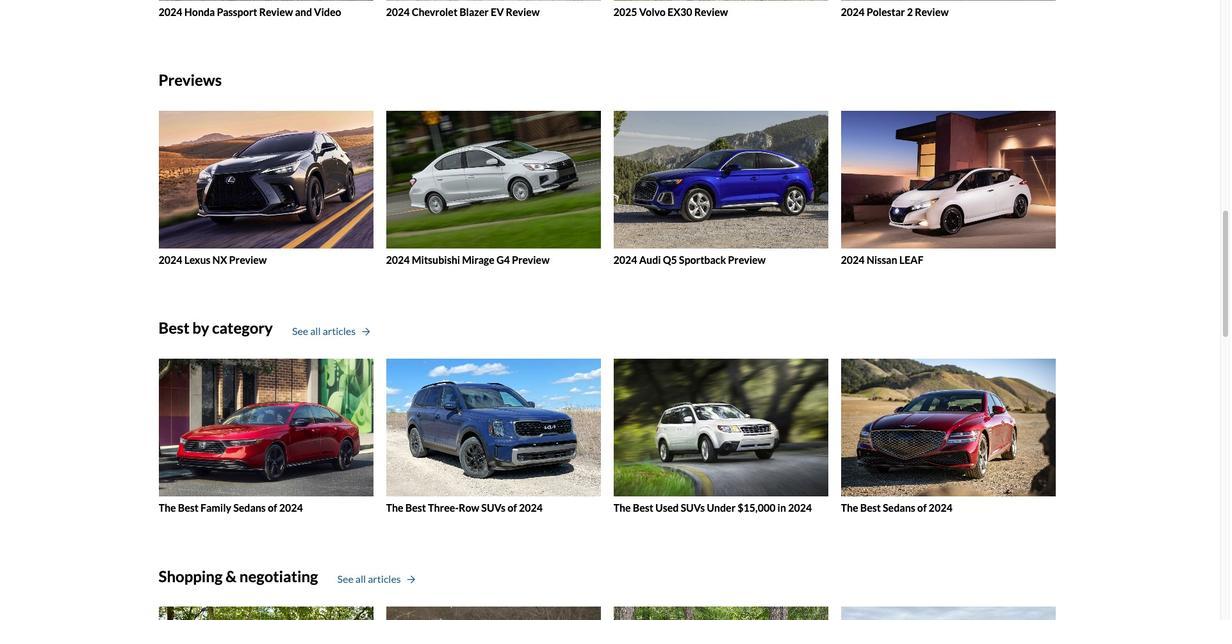 Task type: locate. For each thing, give the bounding box(es) containing it.
2 horizontal spatial of
[[917, 502, 927, 514]]

the
[[159, 502, 176, 514], [386, 502, 403, 514], [613, 502, 631, 514], [841, 502, 858, 514]]

2024 mitsubishi mirage g4 preview image
[[386, 111, 601, 249]]

1 vertical spatial articles
[[368, 573, 401, 585]]

1 horizontal spatial sedans
[[883, 502, 915, 514]]

articles for shopping & negotiating
[[368, 573, 401, 585]]

see all articles left arrow right icon in the left of the page
[[292, 325, 356, 337]]

2024 mitsubishi mirage g4 preview
[[386, 254, 550, 266]]

0 vertical spatial see all articles
[[292, 325, 356, 337]]

suvs
[[481, 502, 506, 514], [681, 502, 705, 514]]

1 horizontal spatial preview
[[512, 254, 550, 266]]

the for the best used suvs under $15,000 in 2024
[[613, 502, 631, 514]]

best by category
[[159, 319, 273, 337]]

blazer
[[459, 6, 489, 18]]

the best family sedans of 2024 image
[[159, 359, 373, 497]]

2024 audi q5 sportback preview link
[[613, 111, 828, 266]]

1 horizontal spatial see
[[337, 573, 354, 585]]

suvs right row
[[481, 502, 506, 514]]

see all articles link
[[292, 323, 370, 339], [337, 571, 415, 587]]

review right the ex30
[[694, 6, 728, 18]]

best car lease deals in december 2023 image
[[841, 607, 1056, 620]]

1 suvs from the left
[[481, 502, 506, 514]]

arrow right image
[[362, 327, 370, 336]]

2 review from the left
[[506, 6, 540, 18]]

ex30
[[668, 6, 692, 18]]

1 of from the left
[[268, 502, 277, 514]]

0 horizontal spatial suvs
[[481, 502, 506, 514]]

3 review from the left
[[694, 6, 728, 18]]

2
[[907, 6, 913, 18]]

1 vertical spatial see all articles
[[337, 573, 401, 585]]

2024
[[159, 6, 182, 18], [386, 6, 410, 18], [841, 6, 865, 18], [159, 254, 182, 266], [386, 254, 410, 266], [613, 254, 637, 266], [841, 254, 865, 266], [279, 502, 303, 514], [519, 502, 543, 514], [788, 502, 812, 514], [929, 502, 953, 514]]

suvs right used
[[681, 502, 705, 514]]

sportback
[[679, 254, 726, 266]]

preview for 2024 audi q5 sportback preview
[[728, 254, 766, 266]]

0 horizontal spatial sedans
[[233, 502, 266, 514]]

0 vertical spatial articles
[[323, 325, 356, 337]]

0 horizontal spatial preview
[[229, 254, 267, 266]]

by
[[192, 319, 209, 337]]

honda
[[184, 6, 215, 18]]

see
[[292, 325, 308, 337], [337, 573, 354, 585]]

1 sedans from the left
[[233, 502, 266, 514]]

arrow right image
[[407, 575, 415, 584]]

all left arrow right image at the bottom left of page
[[356, 573, 366, 585]]

1 vertical spatial see all articles link
[[337, 571, 415, 587]]

see all articles
[[292, 325, 356, 337], [337, 573, 401, 585]]

review right 2
[[915, 6, 949, 18]]

see all articles left arrow right image at the bottom left of page
[[337, 573, 401, 585]]

1 review from the left
[[259, 6, 293, 18]]

3 of from the left
[[917, 502, 927, 514]]

articles
[[323, 325, 356, 337], [368, 573, 401, 585]]

cheapest suv lease deals in december 2023 image
[[613, 607, 828, 620]]

of
[[268, 502, 277, 514], [508, 502, 517, 514], [917, 502, 927, 514]]

three-
[[428, 502, 459, 514]]

2024 nissan leaf
[[841, 254, 924, 266]]

see all articles for category
[[292, 325, 356, 337]]

review left the and
[[259, 6, 293, 18]]

0 vertical spatial see all articles link
[[292, 323, 370, 339]]

1 preview from the left
[[229, 254, 267, 266]]

the best family sedans of 2024
[[159, 502, 303, 514]]

2024 honda passport review and video link
[[159, 0, 373, 18]]

review
[[259, 6, 293, 18], [506, 6, 540, 18], [694, 6, 728, 18], [915, 6, 949, 18]]

preview right g4
[[512, 254, 550, 266]]

sedans
[[233, 502, 266, 514], [883, 502, 915, 514]]

2024 polestar 2 review
[[841, 6, 949, 18]]

preview right sportback
[[728, 254, 766, 266]]

2 suvs from the left
[[681, 502, 705, 514]]

4 the from the left
[[841, 502, 858, 514]]

0 horizontal spatial of
[[268, 502, 277, 514]]

best for the best family sedans of 2024
[[178, 502, 199, 514]]

mirage
[[462, 254, 495, 266]]

0 horizontal spatial all
[[310, 325, 321, 337]]

1 horizontal spatial articles
[[368, 573, 401, 585]]

used
[[655, 502, 679, 514]]

preview right nx
[[229, 254, 267, 266]]

nx
[[212, 254, 227, 266]]

review right ev
[[506, 6, 540, 18]]

the best sedans of 2024 link
[[841, 359, 1056, 514]]

all
[[310, 325, 321, 337], [356, 573, 366, 585]]

in
[[778, 502, 786, 514]]

1 vertical spatial see
[[337, 573, 354, 585]]

all for negotiating
[[356, 573, 366, 585]]

negotiating
[[239, 567, 318, 585]]

1 the from the left
[[159, 502, 176, 514]]

2024 lexus nx preview link
[[159, 111, 373, 266]]

&
[[226, 567, 237, 585]]

2024 lexus nx preview
[[159, 254, 267, 266]]

2 the from the left
[[386, 502, 403, 514]]

0 horizontal spatial articles
[[323, 325, 356, 337]]

0 vertical spatial see
[[292, 325, 308, 337]]

articles left arrow right icon in the left of the page
[[323, 325, 356, 337]]

articles left arrow right image at the bottom left of page
[[368, 573, 401, 585]]

articles for best by category
[[323, 325, 356, 337]]

shopping
[[159, 567, 223, 585]]

polestar
[[867, 6, 905, 18]]

see all articles for negotiating
[[337, 573, 401, 585]]

4 review from the left
[[915, 6, 949, 18]]

the best used suvs under $15,000 in 2024 link
[[613, 359, 828, 514]]

shopping & negotiating
[[159, 567, 318, 585]]

2025 volvo ex30 review link
[[613, 0, 828, 18]]

2024 audi q5 sportback preview
[[613, 254, 766, 266]]

3 preview from the left
[[728, 254, 766, 266]]

chevrolet
[[412, 6, 458, 18]]

2 horizontal spatial preview
[[728, 254, 766, 266]]

2 of from the left
[[508, 502, 517, 514]]

1 horizontal spatial of
[[508, 502, 517, 514]]

volvo
[[639, 6, 666, 18]]

see for best by category
[[292, 325, 308, 337]]

best
[[159, 319, 189, 337], [178, 502, 199, 514], [405, 502, 426, 514], [633, 502, 653, 514], [860, 502, 881, 514]]

0 horizontal spatial see
[[292, 325, 308, 337]]

1 horizontal spatial suvs
[[681, 502, 705, 514]]

preview
[[229, 254, 267, 266], [512, 254, 550, 266], [728, 254, 766, 266]]

family
[[201, 502, 231, 514]]

2 preview from the left
[[512, 254, 550, 266]]

1 horizontal spatial all
[[356, 573, 366, 585]]

all left arrow right icon in the left of the page
[[310, 325, 321, 337]]

3 the from the left
[[613, 502, 631, 514]]

mitsubishi
[[412, 254, 460, 266]]

0 vertical spatial all
[[310, 325, 321, 337]]

of inside the best family sedans of 2024 link
[[268, 502, 277, 514]]

1 vertical spatial all
[[356, 573, 366, 585]]



Task type: describe. For each thing, give the bounding box(es) containing it.
review for 2024 polestar 2 review
[[915, 6, 949, 18]]

g4
[[497, 254, 510, 266]]

of inside the best sedans of 2024 link
[[917, 502, 927, 514]]

the best sedans of 2024
[[841, 502, 953, 514]]

2024 nissan leaf image
[[841, 111, 1056, 249]]

previews
[[159, 71, 222, 89]]

the for the best family sedans of 2024
[[159, 502, 176, 514]]

review inside "link"
[[506, 6, 540, 18]]

and
[[295, 6, 312, 18]]

of inside the best three-row suvs of 2024 link
[[508, 502, 517, 514]]

best for the best used suvs under $15,000 in 2024
[[633, 502, 653, 514]]

category
[[212, 319, 273, 337]]

best for the best three-row suvs of 2024
[[405, 502, 426, 514]]

the best sedans of 2024 image
[[841, 359, 1056, 497]]

nissan
[[867, 254, 897, 266]]

2024 inside 'link'
[[159, 6, 182, 18]]

the best three-row suvs of 2024 image
[[386, 359, 601, 497]]

$15,000
[[738, 502, 776, 514]]

2024 lexus nx preview image
[[159, 111, 373, 249]]

2024 chevrolet blazer ev review
[[386, 6, 540, 18]]

the best family sedans of 2024 link
[[159, 359, 373, 514]]

cheapest car lease deals in december 2023 image
[[386, 607, 601, 620]]

the best used suvs under $15,000 in 2024 image
[[613, 359, 828, 497]]

audi
[[639, 254, 661, 266]]

review for 2025 volvo ex30 review
[[694, 6, 728, 18]]

2024 audi q5 sportback preview image
[[613, 111, 828, 249]]

the best three-row suvs of 2024 link
[[386, 359, 601, 514]]

the best used suvs under $15,000 in 2024
[[613, 502, 812, 514]]

best for the best sedans of 2024
[[860, 502, 881, 514]]

2024 inside "link"
[[386, 6, 410, 18]]

the for the best sedans of 2024
[[841, 502, 858, 514]]

preview for 2024 mitsubishi mirage g4 preview
[[512, 254, 550, 266]]

the best three-row suvs of 2024
[[386, 502, 543, 514]]

2024 polestar 2 review link
[[841, 0, 1056, 18]]

best car deals in december 2023 image
[[159, 607, 373, 620]]

see all articles link for shopping & negotiating
[[337, 571, 415, 587]]

video
[[314, 6, 341, 18]]

ev
[[491, 6, 504, 18]]

q5
[[663, 254, 677, 266]]

2024 nissan leaf link
[[841, 111, 1056, 266]]

under
[[707, 502, 736, 514]]

2024 honda passport review and video
[[159, 6, 341, 18]]

2025
[[613, 6, 637, 18]]

2 sedans from the left
[[883, 502, 915, 514]]

see all articles link for best by category
[[292, 323, 370, 339]]

the for the best three-row suvs of 2024
[[386, 502, 403, 514]]

see for shopping & negotiating
[[337, 573, 354, 585]]

2024 chevrolet blazer ev review link
[[386, 0, 601, 18]]

all for category
[[310, 325, 321, 337]]

2025 volvo ex30 review
[[613, 6, 728, 18]]

2024 mitsubishi mirage g4 preview link
[[386, 111, 601, 266]]

leaf
[[899, 254, 924, 266]]

lexus
[[184, 254, 210, 266]]

review for 2024 honda passport review and video
[[259, 6, 293, 18]]

row
[[459, 502, 479, 514]]

passport
[[217, 6, 257, 18]]



Task type: vqa. For each thing, say whether or not it's contained in the screenshot.
you
no



